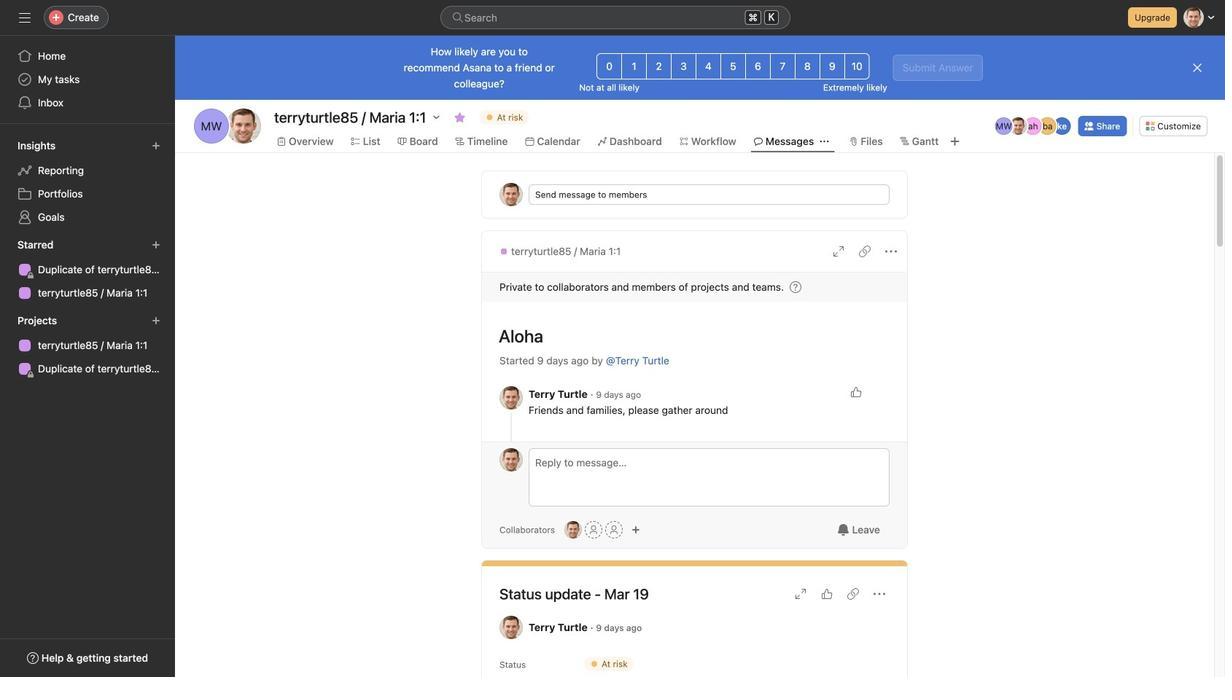 Task type: describe. For each thing, give the bounding box(es) containing it.
0 horizontal spatial add or remove collaborators image
[[565, 521, 582, 539]]

remove from starred image
[[454, 112, 466, 123]]

starred element
[[0, 232, 175, 308]]

projects element
[[0, 308, 175, 384]]

tab actions image
[[820, 137, 829, 146]]

Conversation Name text field
[[489, 319, 890, 353]]

more actions image
[[885, 246, 897, 257]]

1 vertical spatial copy link image
[[847, 589, 859, 600]]

1 horizontal spatial add or remove collaborators image
[[632, 526, 640, 535]]

0 likes. click to like this message comment image
[[850, 387, 862, 398]]

insights element
[[0, 133, 175, 232]]

1 vertical spatial full screen image
[[795, 589, 807, 600]]

0 likes. click to like this task image
[[821, 589, 833, 600]]



Task type: vqa. For each thing, say whether or not it's contained in the screenshot.
insights 'element'
yes



Task type: locate. For each thing, give the bounding box(es) containing it.
None field
[[440, 6, 791, 29]]

0 vertical spatial copy link image
[[859, 246, 871, 257]]

1 horizontal spatial full screen image
[[833, 246, 845, 257]]

Search tasks, projects, and more text field
[[440, 6, 791, 29]]

open user profile image
[[500, 449, 523, 472]]

add items to starred image
[[152, 241, 160, 249]]

add or remove collaborators image
[[565, 521, 582, 539], [632, 526, 640, 535]]

global element
[[0, 36, 175, 123]]

hide sidebar image
[[19, 12, 31, 23]]

None radio
[[597, 53, 622, 79], [621, 53, 647, 79], [646, 53, 672, 79], [671, 53, 697, 79], [721, 53, 746, 79], [745, 53, 771, 79], [795, 53, 820, 79], [844, 53, 870, 79], [597, 53, 622, 79], [621, 53, 647, 79], [646, 53, 672, 79], [671, 53, 697, 79], [721, 53, 746, 79], [745, 53, 771, 79], [795, 53, 820, 79], [844, 53, 870, 79]]

add tab image
[[949, 136, 961, 147]]

open user profile image
[[500, 387, 523, 410]]

copy link image left more actions image
[[847, 589, 859, 600]]

copy link image
[[859, 246, 871, 257], [847, 589, 859, 600]]

full screen image left 0 likes. click to like this task icon
[[795, 589, 807, 600]]

option group
[[597, 53, 870, 79]]

None radio
[[696, 53, 721, 79], [770, 53, 796, 79], [820, 53, 845, 79], [696, 53, 721, 79], [770, 53, 796, 79], [820, 53, 845, 79]]

0 vertical spatial full screen image
[[833, 246, 845, 257]]

copy link image left more actions icon
[[859, 246, 871, 257]]

0 horizontal spatial full screen image
[[795, 589, 807, 600]]

more actions image
[[874, 589, 885, 600]]

full screen image
[[833, 246, 845, 257], [795, 589, 807, 600]]

dismiss image
[[1192, 62, 1203, 74]]

new project or portfolio image
[[152, 317, 160, 325]]

new insights image
[[152, 141, 160, 150]]

full screen image left more actions icon
[[833, 246, 845, 257]]



